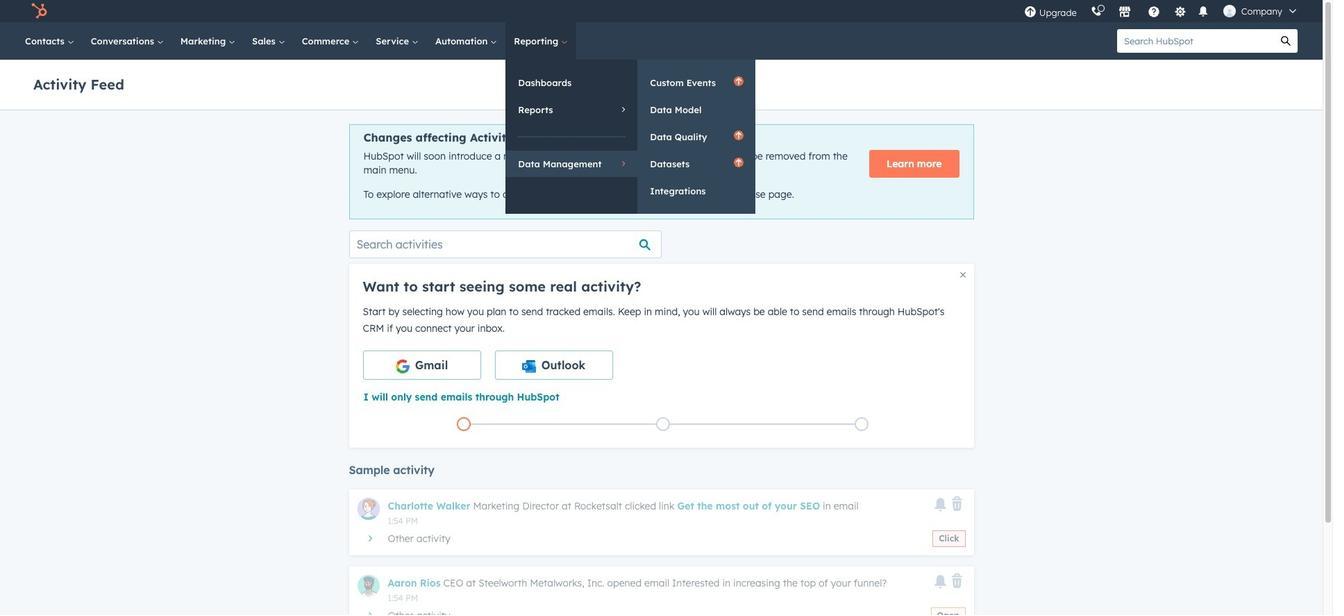 Task type: describe. For each thing, give the bounding box(es) containing it.
Search activities search field
[[349, 230, 662, 258]]

onboarding.steps.sendtrackedemailingmail.title image
[[659, 421, 666, 429]]

close image
[[960, 272, 966, 278]]

reporting menu
[[506, 60, 756, 214]]

marketplaces image
[[1119, 6, 1131, 19]]

jacob simon image
[[1224, 5, 1236, 17]]



Task type: vqa. For each thing, say whether or not it's contained in the screenshot.
get
no



Task type: locate. For each thing, give the bounding box(es) containing it.
Search HubSpot search field
[[1117, 29, 1274, 53]]

menu
[[1017, 0, 1306, 22]]

list
[[364, 414, 962, 434]]

onboarding.steps.finalstep.title image
[[859, 421, 865, 429]]

None checkbox
[[363, 351, 481, 380], [495, 351, 613, 380], [363, 351, 481, 380], [495, 351, 613, 380]]



